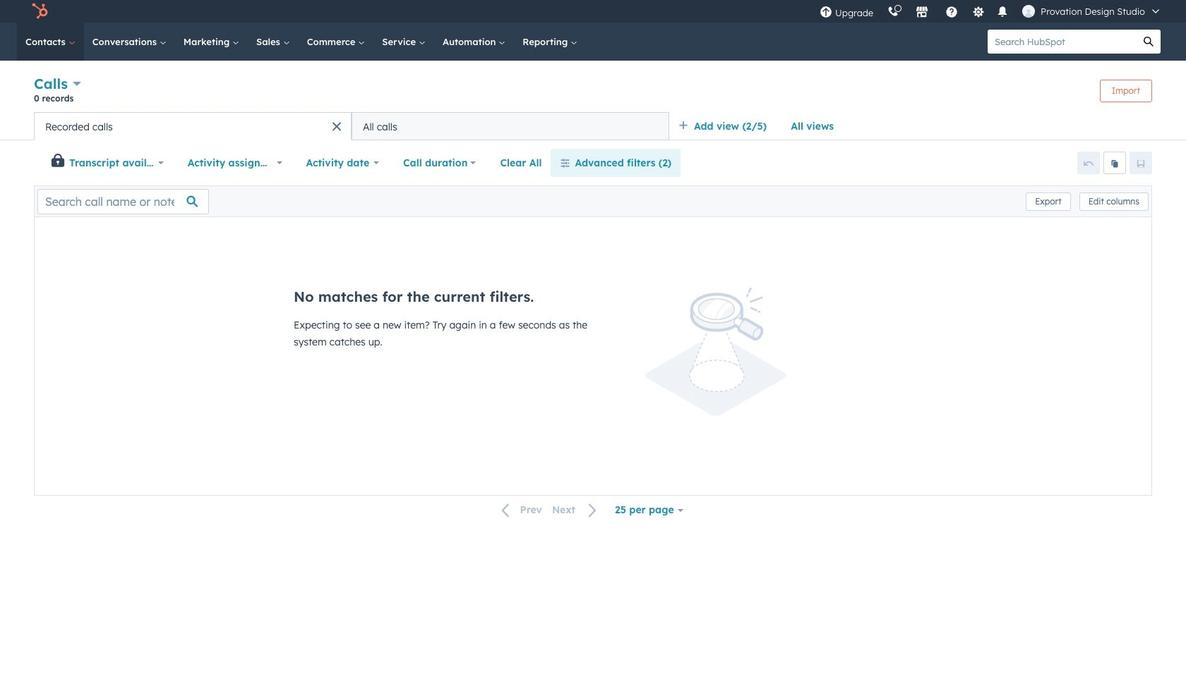 Task type: describe. For each thing, give the bounding box(es) containing it.
james peterson image
[[1022, 5, 1035, 18]]

pagination navigation
[[493, 501, 606, 520]]

marketplaces image
[[916, 6, 928, 19]]



Task type: vqa. For each thing, say whether or not it's contained in the screenshot.
first caret icon from the bottom
no



Task type: locate. For each thing, give the bounding box(es) containing it.
Search call name or notes search field
[[37, 189, 209, 214]]

Search HubSpot search field
[[988, 30, 1137, 54]]

menu
[[813, 0, 1169, 23]]

banner
[[34, 73, 1152, 112]]



